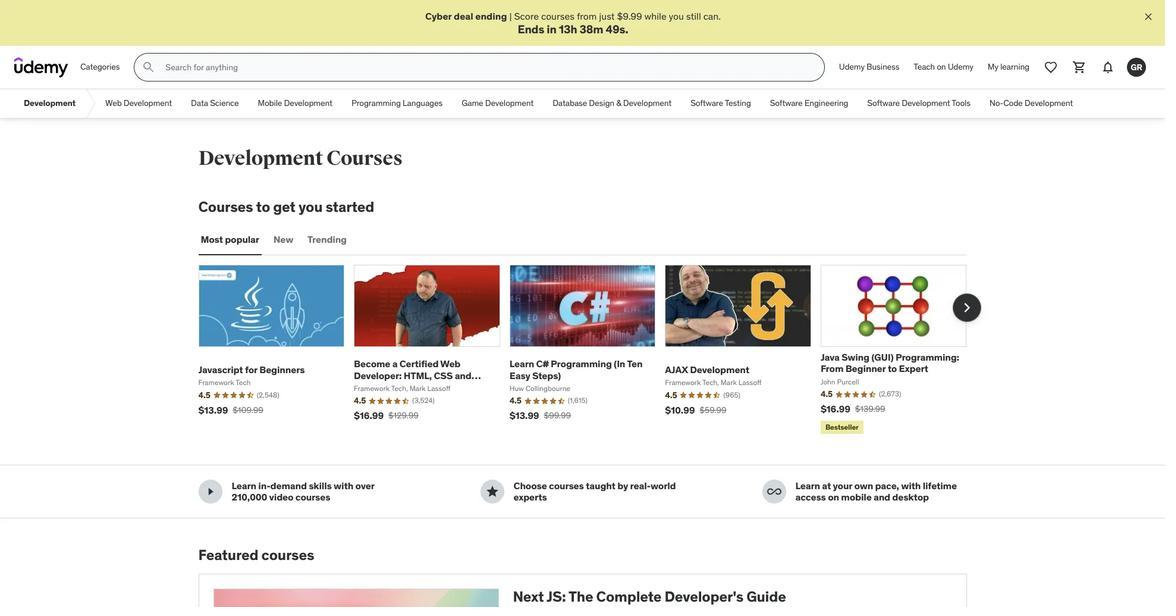 Task type: locate. For each thing, give the bounding box(es) containing it.
software development tools link
[[858, 89, 981, 118]]

udemy left my
[[949, 62, 974, 72]]

new
[[274, 234, 293, 245]]

next
[[513, 588, 544, 606]]

medium image left 210,000
[[203, 485, 218, 499]]

programming inside programming languages link
[[352, 98, 401, 109]]

guide
[[747, 588, 787, 606]]

featured courses
[[198, 546, 314, 565]]

on left mobile
[[829, 491, 840, 503]]

1 vertical spatial and
[[874, 491, 891, 503]]

with left the over
[[334, 480, 354, 492]]

lifetime
[[924, 480, 958, 492]]

engineering
[[805, 98, 849, 109]]

by
[[618, 480, 629, 492]]

web right arrow pointing to subcategory menu links 'icon'
[[105, 98, 122, 109]]

carousel element
[[198, 265, 982, 437]]

1 horizontal spatial you
[[669, 10, 684, 22]]

science
[[210, 98, 239, 109]]

3 software from the left
[[868, 98, 901, 109]]

development inside carousel element
[[690, 364, 750, 376]]

0 vertical spatial you
[[669, 10, 684, 22]]

0 vertical spatial courses
[[327, 146, 403, 171]]

1 medium image from the left
[[203, 485, 218, 499]]

courses
[[327, 146, 403, 171], [198, 198, 253, 216]]

web right certified
[[441, 358, 461, 370]]

&
[[617, 98, 622, 109]]

learn left at
[[796, 480, 821, 492]]

development right game
[[486, 98, 534, 109]]

programming
[[352, 98, 401, 109], [551, 358, 612, 370]]

development up get
[[198, 146, 323, 171]]

still
[[687, 10, 702, 22]]

1 horizontal spatial to
[[888, 363, 898, 375]]

courses up in
[[542, 10, 575, 22]]

development right ajax
[[690, 364, 750, 376]]

with right pace,
[[902, 480, 922, 492]]

courses inside learn in-demand skills with over 210,000 video courses
[[296, 491, 331, 503]]

software left testing
[[691, 98, 724, 109]]

become a certified web developer: html, css and javascript
[[354, 358, 472, 393]]

courses inside choose courses taught by real-world experts
[[549, 480, 584, 492]]

1 vertical spatial on
[[829, 491, 840, 503]]

medium image
[[203, 485, 218, 499], [485, 485, 500, 499]]

udemy business link
[[833, 53, 907, 82]]

programming:
[[896, 351, 960, 363]]

0 vertical spatial programming
[[352, 98, 401, 109]]

cyber
[[425, 10, 452, 22]]

software down business
[[868, 98, 901, 109]]

1 vertical spatial programming
[[551, 358, 612, 370]]

mobile development link
[[249, 89, 342, 118]]

0 horizontal spatial you
[[299, 198, 323, 216]]

programming languages link
[[342, 89, 452, 118]]

programming inside 'learn c# programming (in ten easy steps)'
[[551, 358, 612, 370]]

0 horizontal spatial learn
[[232, 480, 257, 492]]

taught
[[586, 480, 616, 492]]

1 horizontal spatial web
[[441, 358, 461, 370]]

programming left languages
[[352, 98, 401, 109]]

notifications image
[[1102, 60, 1116, 75]]

udemy left business
[[840, 62, 865, 72]]

development
[[24, 98, 76, 109], [124, 98, 172, 109], [284, 98, 333, 109], [486, 98, 534, 109], [624, 98, 672, 109], [902, 98, 951, 109], [1025, 98, 1074, 109], [198, 146, 323, 171], [690, 364, 750, 376]]

languages
[[403, 98, 443, 109]]

over
[[356, 480, 375, 492]]

0 horizontal spatial with
[[334, 480, 354, 492]]

with inside learn in-demand skills with over 210,000 video courses
[[334, 480, 354, 492]]

learn left the in-
[[232, 480, 257, 492]]

world
[[651, 480, 676, 492]]

most popular button
[[198, 226, 262, 254]]

to left expert
[[888, 363, 898, 375]]

learn for learn in-demand skills with over 210,000 video courses
[[232, 480, 257, 492]]

development down udemy image
[[24, 98, 76, 109]]

1 vertical spatial courses
[[198, 198, 253, 216]]

0 horizontal spatial medium image
[[203, 485, 218, 499]]

2 horizontal spatial software
[[868, 98, 901, 109]]

own
[[855, 480, 874, 492]]

become a certified web developer: html, css and javascript link
[[354, 358, 481, 393]]

on
[[938, 62, 947, 72], [829, 491, 840, 503]]

learn inside learn in-demand skills with over 210,000 video courses
[[232, 480, 257, 492]]

beginners
[[260, 364, 305, 376]]

1 with from the left
[[334, 480, 354, 492]]

0 horizontal spatial udemy
[[840, 62, 865, 72]]

medium image
[[767, 485, 782, 499]]

1 vertical spatial web
[[441, 358, 461, 370]]

get
[[273, 198, 296, 216]]

you inside cyber deal ending | score courses from just $9.99 while you still can. ends in 13h 38m 49s .
[[669, 10, 684, 22]]

1 software from the left
[[691, 98, 724, 109]]

shopping cart with 0 items image
[[1073, 60, 1087, 75]]

udemy business
[[840, 62, 900, 72]]

medium image for choose
[[485, 485, 500, 499]]

0 horizontal spatial to
[[256, 198, 270, 216]]

submit search image
[[142, 60, 156, 75]]

learn left c#
[[510, 358, 535, 370]]

developer's
[[665, 588, 744, 606]]

courses to get you started
[[198, 198, 375, 216]]

0 vertical spatial and
[[455, 369, 472, 381]]

0 horizontal spatial on
[[829, 491, 840, 503]]

java swing (gui) programming: from beginner to expert
[[821, 351, 960, 375]]

software for software development tools
[[868, 98, 901, 109]]

you
[[669, 10, 684, 22], [299, 198, 323, 216]]

on right 'teach'
[[938, 62, 947, 72]]

medium image left experts
[[485, 485, 500, 499]]

1 horizontal spatial learn
[[510, 358, 535, 370]]

mobile
[[258, 98, 282, 109]]

learn c# programming (in ten easy steps)
[[510, 358, 643, 381]]

0 horizontal spatial and
[[455, 369, 472, 381]]

next js: the complete developer's guide
[[513, 588, 787, 606]]

web development link
[[96, 89, 182, 118]]

demand
[[271, 480, 307, 492]]

in-
[[259, 480, 271, 492]]

0 horizontal spatial software
[[691, 98, 724, 109]]

to left get
[[256, 198, 270, 216]]

courses up started
[[327, 146, 403, 171]]

1 horizontal spatial software
[[771, 98, 803, 109]]

2 horizontal spatial learn
[[796, 480, 821, 492]]

courses left taught
[[549, 480, 584, 492]]

0 horizontal spatial web
[[105, 98, 122, 109]]

development right &
[[624, 98, 672, 109]]

your
[[834, 480, 853, 492]]

and inside learn at your own pace, with lifetime access on mobile and desktop
[[874, 491, 891, 503]]

you left still
[[669, 10, 684, 22]]

0 horizontal spatial courses
[[198, 198, 253, 216]]

development link
[[14, 89, 85, 118]]

my learning link
[[981, 53, 1037, 82]]

1 horizontal spatial udemy
[[949, 62, 974, 72]]

1 horizontal spatial with
[[902, 480, 922, 492]]

2 medium image from the left
[[485, 485, 500, 499]]

1 horizontal spatial programming
[[551, 358, 612, 370]]

0 horizontal spatial programming
[[352, 98, 401, 109]]

software development tools
[[868, 98, 971, 109]]

game development
[[462, 98, 534, 109]]

development left tools
[[902, 98, 951, 109]]

for
[[245, 364, 258, 376]]

ends
[[518, 22, 545, 37]]

ending
[[476, 10, 507, 22]]

software left engineering on the top
[[771, 98, 803, 109]]

choose
[[514, 480, 547, 492]]

cyber deal ending | score courses from just $9.99 while you still can. ends in 13h 38m 49s .
[[425, 10, 721, 37]]

software
[[691, 98, 724, 109], [771, 98, 803, 109], [868, 98, 901, 109]]

2 software from the left
[[771, 98, 803, 109]]

learn inside learn at your own pace, with lifetime access on mobile and desktop
[[796, 480, 821, 492]]

business
[[867, 62, 900, 72]]

ajax development link
[[666, 364, 750, 376]]

no-code development
[[990, 98, 1074, 109]]

and right own
[[874, 491, 891, 503]]

courses right video
[[296, 491, 331, 503]]

programming left (in
[[551, 358, 612, 370]]

2 with from the left
[[902, 480, 922, 492]]

a
[[393, 358, 398, 370]]

and inside become a certified web developer: html, css and javascript
[[455, 369, 472, 381]]

software engineering link
[[761, 89, 858, 118]]

mobile development
[[258, 98, 333, 109]]

you right get
[[299, 198, 323, 216]]

real-
[[631, 480, 651, 492]]

medium image for learn
[[203, 485, 218, 499]]

learning
[[1001, 62, 1030, 72]]

popular
[[225, 234, 259, 245]]

1 horizontal spatial and
[[874, 491, 891, 503]]

and right css
[[455, 369, 472, 381]]

1 horizontal spatial medium image
[[485, 485, 500, 499]]

courses up "most popular"
[[198, 198, 253, 216]]

1 horizontal spatial on
[[938, 62, 947, 72]]

1 vertical spatial to
[[888, 363, 898, 375]]

and
[[455, 369, 472, 381], [874, 491, 891, 503]]

210,000
[[232, 491, 267, 503]]

complete
[[597, 588, 662, 606]]

learn inside 'learn c# programming (in ten easy steps)'
[[510, 358, 535, 370]]



Task type: describe. For each thing, give the bounding box(es) containing it.
swing
[[842, 351, 870, 363]]

from
[[577, 10, 597, 22]]

js:
[[547, 588, 566, 606]]

teach on udemy
[[914, 62, 974, 72]]

arrow pointing to subcategory menu links image
[[85, 89, 96, 118]]

my
[[988, 62, 999, 72]]

database
[[553, 98, 588, 109]]

1 horizontal spatial courses
[[327, 146, 403, 171]]

software for software engineering
[[771, 98, 803, 109]]

access
[[796, 491, 827, 503]]

the
[[569, 588, 594, 606]]

data science
[[191, 98, 239, 109]]

$9.99
[[617, 10, 643, 22]]

java
[[821, 351, 840, 363]]

development down submit search 'image'
[[124, 98, 172, 109]]

video
[[269, 491, 294, 503]]

score
[[515, 10, 539, 22]]

no-code development link
[[981, 89, 1083, 118]]

teach on udemy link
[[907, 53, 981, 82]]

next js: the complete developer's guide link
[[198, 574, 967, 607]]

most popular
[[201, 234, 259, 245]]

programming languages
[[352, 98, 443, 109]]

.
[[626, 22, 629, 37]]

development right the mobile
[[284, 98, 333, 109]]

web inside become a certified web developer: html, css and javascript
[[441, 358, 461, 370]]

database design & development link
[[543, 89, 682, 118]]

in
[[547, 22, 557, 37]]

ajax
[[666, 364, 688, 376]]

to inside "java swing (gui) programming: from beginner to expert"
[[888, 363, 898, 375]]

data
[[191, 98, 208, 109]]

development courses
[[198, 146, 403, 171]]

courses down video
[[262, 546, 314, 565]]

(gui)
[[872, 351, 894, 363]]

0 vertical spatial to
[[256, 198, 270, 216]]

started
[[326, 198, 375, 216]]

developer:
[[354, 369, 402, 381]]

0 vertical spatial web
[[105, 98, 122, 109]]

categories button
[[73, 53, 127, 82]]

desktop
[[893, 491, 930, 503]]

steps)
[[533, 369, 561, 381]]

learn c# programming (in ten easy steps) link
[[510, 358, 643, 381]]

can.
[[704, 10, 721, 22]]

learn for learn at your own pace, with lifetime access on mobile and desktop
[[796, 480, 821, 492]]

on inside learn at your own pace, with lifetime access on mobile and desktop
[[829, 491, 840, 503]]

1 udemy from the left
[[840, 62, 865, 72]]

javascript for beginners
[[198, 364, 305, 376]]

design
[[589, 98, 615, 109]]

close image
[[1143, 11, 1155, 23]]

pace,
[[876, 480, 900, 492]]

javascript for beginners link
[[198, 364, 305, 376]]

software engineering
[[771, 98, 849, 109]]

Search for anything text field
[[163, 57, 811, 77]]

software testing
[[691, 98, 752, 109]]

code
[[1004, 98, 1023, 109]]

2 udemy from the left
[[949, 62, 974, 72]]

choose courses taught by real-world experts
[[514, 480, 676, 503]]

c#
[[537, 358, 549, 370]]

no-
[[990, 98, 1004, 109]]

13h 38m 49s
[[559, 22, 626, 37]]

trending button
[[305, 226, 349, 254]]

javascript
[[198, 364, 243, 376]]

trending
[[308, 234, 347, 245]]

at
[[823, 480, 832, 492]]

learn at your own pace, with lifetime access on mobile and desktop
[[796, 480, 958, 503]]

gr
[[1132, 62, 1143, 72]]

just
[[600, 10, 615, 22]]

from
[[821, 363, 844, 375]]

udemy image
[[14, 57, 68, 77]]

learn for learn c# programming (in ten easy steps)
[[510, 358, 535, 370]]

categories
[[80, 62, 120, 72]]

game development link
[[452, 89, 543, 118]]

featured
[[198, 546, 259, 565]]

mobile
[[842, 491, 872, 503]]

skills
[[309, 480, 332, 492]]

beginner
[[846, 363, 886, 375]]

learn in-demand skills with over 210,000 video courses
[[232, 480, 375, 503]]

0 vertical spatial on
[[938, 62, 947, 72]]

teach
[[914, 62, 936, 72]]

data science link
[[182, 89, 249, 118]]

experts
[[514, 491, 547, 503]]

courses inside cyber deal ending | score courses from just $9.99 while you still can. ends in 13h 38m 49s .
[[542, 10, 575, 22]]

(in
[[614, 358, 626, 370]]

javascript
[[354, 381, 400, 393]]

wishlist image
[[1045, 60, 1059, 75]]

game
[[462, 98, 484, 109]]

while
[[645, 10, 667, 22]]

development right code
[[1025, 98, 1074, 109]]

software testing link
[[682, 89, 761, 118]]

with inside learn at your own pace, with lifetime access on mobile and desktop
[[902, 480, 922, 492]]

most
[[201, 234, 223, 245]]

software for software testing
[[691, 98, 724, 109]]

1 vertical spatial you
[[299, 198, 323, 216]]

html,
[[404, 369, 432, 381]]

next image
[[958, 298, 977, 317]]



Task type: vqa. For each thing, say whether or not it's contained in the screenshot.
Pricing on the right top of the page
no



